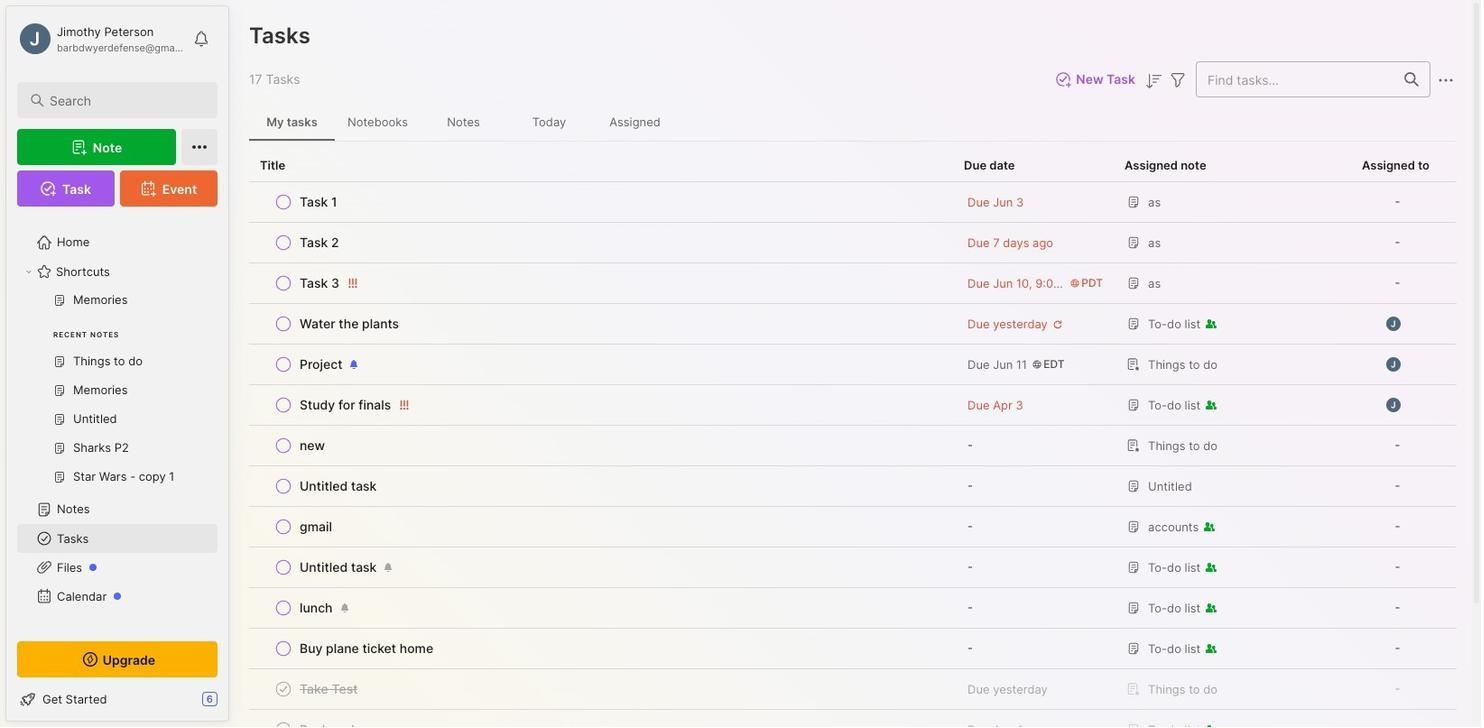 Task type: describe. For each thing, give the bounding box(es) containing it.
none search field inside main element
[[50, 89, 201, 111]]

Search text field
[[50, 92, 201, 109]]

Help and Learning task checklist field
[[6, 685, 228, 714]]

task 2 1 cell
[[300, 234, 339, 252]]

lunch 10 cell
[[300, 599, 333, 618]]

Filter tasks field
[[1167, 68, 1189, 91]]

untitled task 7 cell
[[300, 478, 377, 496]]

buy plane ticket home 11 cell
[[300, 640, 434, 658]]

project 4 cell
[[300, 356, 342, 374]]

click to collapse image
[[228, 694, 241, 716]]

Account field
[[17, 21, 184, 57]]

More actions and view options field
[[1431, 68, 1457, 91]]

group inside tree
[[17, 286, 218, 503]]

take test 12 cell
[[300, 681, 358, 699]]



Task type: vqa. For each thing, say whether or not it's contained in the screenshot.
'Task 1 0' cell
yes



Task type: locate. For each thing, give the bounding box(es) containing it.
None search field
[[50, 89, 201, 111]]

gmail 8 cell
[[300, 518, 332, 536]]

pack up luggage 13 cell
[[300, 721, 400, 728]]

more actions and view options image
[[1435, 69, 1457, 91]]

Sort tasks by… field
[[1143, 69, 1165, 92]]

main element
[[0, 0, 235, 728]]

tree
[[6, 218, 228, 728]]

task 1 0 cell
[[300, 193, 337, 211]]

new 6 cell
[[300, 437, 325, 455]]

Find tasks… text field
[[1197, 65, 1394, 94]]

tree inside main element
[[6, 218, 228, 728]]

untitled task 9 cell
[[300, 559, 377, 577]]

row
[[249, 182, 1457, 223], [260, 190, 943, 215], [249, 223, 1457, 264], [260, 230, 943, 255], [249, 264, 1457, 304], [260, 271, 943, 296], [249, 304, 1457, 345], [260, 311, 943, 337], [249, 345, 1457, 385], [260, 352, 943, 377], [249, 385, 1457, 426], [260, 393, 943, 418], [249, 426, 1457, 467], [260, 433, 943, 459], [249, 467, 1457, 507], [260, 474, 943, 499], [249, 507, 1457, 548], [260, 515, 943, 540], [249, 548, 1457, 589], [260, 555, 943, 580], [249, 589, 1457, 629], [260, 596, 943, 621], [249, 629, 1457, 670], [260, 636, 943, 662], [249, 670, 1457, 710], [260, 677, 943, 702], [249, 710, 1457, 728], [260, 718, 943, 728]]

group
[[17, 286, 218, 503]]

task 3 2 cell
[[300, 274, 340, 293]]

study for finals 5 cell
[[300, 396, 391, 414]]

row group
[[249, 182, 1457, 728]]

filter tasks image
[[1167, 69, 1189, 91]]

cell
[[1335, 710, 1457, 728]]

water the plants 3 cell
[[300, 315, 399, 333]]



